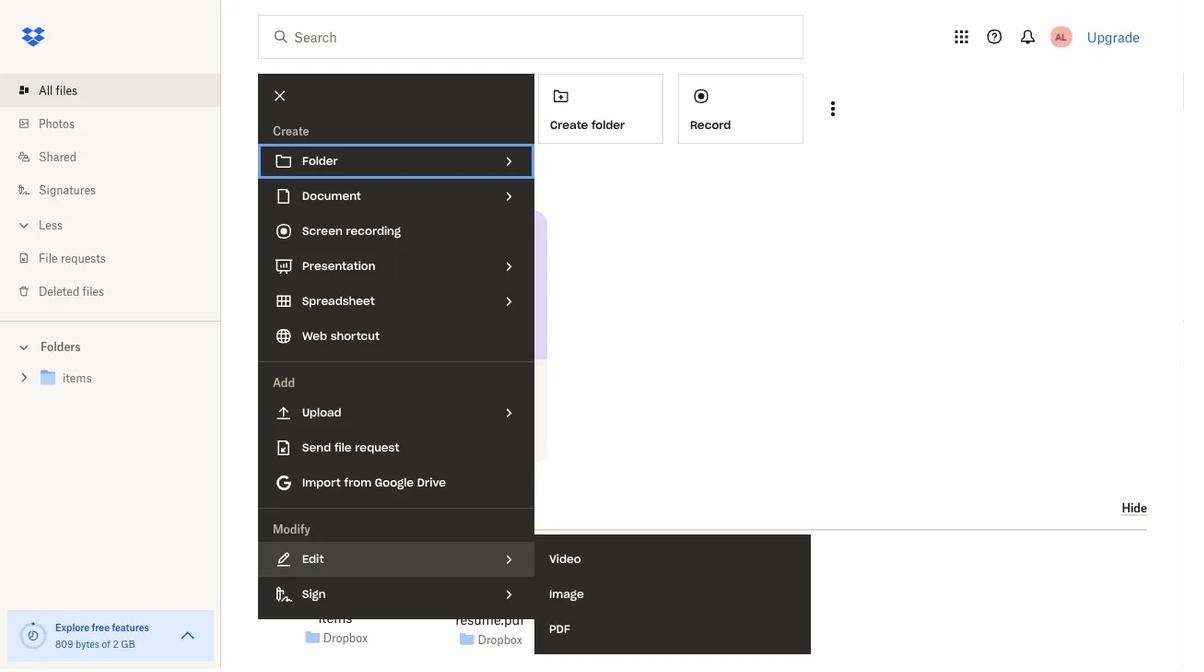 Task type: describe. For each thing, give the bounding box(es) containing it.
upload
[[302, 406, 342, 420]]

pdf
[[549, 622, 570, 636]]

presentation menu item
[[258, 249, 535, 284]]

screen recording
[[302, 224, 401, 238]]

activity
[[424, 498, 481, 517]]

screen recording menu item
[[258, 214, 535, 249]]

upgrade link
[[1087, 29, 1140, 45]]

record button
[[678, 74, 804, 144]]

request
[[355, 441, 400, 455]]

/resume.pdf image
[[464, 538, 517, 606]]

809
[[55, 638, 73, 650]]

dropbox link for resume.pdf
[[478, 631, 523, 649]]

import from google drive
[[302, 476, 446, 490]]

upgrade
[[1087, 29, 1140, 45]]

2 on from the left
[[415, 373, 428, 387]]

add
[[273, 376, 295, 389]]

document menu item
[[258, 179, 535, 214]]

explore free features 809 bytes of 2 gb
[[55, 622, 149, 650]]

install on desktop to work on files offline and stay synced.
[[277, 373, 511, 406]]

to
[[373, 373, 383, 387]]

all files link
[[15, 74, 221, 107]]

import from google drive menu item
[[258, 465, 535, 501]]

send file request menu item
[[258, 430, 535, 465]]

folders
[[41, 340, 81, 354]]

items
[[318, 610, 352, 626]]

file requests link
[[15, 242, 221, 275]]

free
[[92, 622, 110, 633]]

deleted
[[39, 284, 80, 298]]

less
[[39, 218, 63, 232]]

spreadsheet menu item
[[258, 284, 535, 319]]

dropbox right with
[[362, 169, 414, 185]]

send file request
[[302, 441, 400, 455]]

dropbox for items
[[323, 631, 368, 645]]

create for create folder
[[550, 118, 588, 132]]

started
[[284, 169, 328, 185]]

offline
[[456, 373, 488, 387]]

folder menu item
[[258, 144, 535, 179]]

sign
[[302, 587, 326, 601]]

edit menu item
[[258, 542, 535, 577]]

document
[[302, 189, 361, 203]]

record
[[690, 118, 731, 132]]

video
[[549, 552, 581, 566]]

presentation
[[302, 259, 376, 273]]

edit
[[302, 552, 324, 566]]

explore
[[55, 622, 90, 633]]

from for your
[[344, 498, 381, 517]]

shortcut
[[331, 329, 380, 343]]

list containing all files
[[0, 63, 221, 321]]

and
[[491, 373, 511, 387]]

all files
[[39, 83, 78, 97]]

send
[[302, 441, 331, 455]]

files for deleted files
[[83, 284, 104, 298]]

shared link
[[15, 140, 221, 173]]

signatures
[[39, 183, 96, 197]]

items link
[[318, 608, 352, 628]]

deleted files link
[[15, 275, 221, 308]]

screen
[[302, 224, 343, 238]]

photos link
[[15, 107, 221, 140]]

stay
[[277, 392, 298, 406]]

deleted files
[[39, 284, 104, 298]]



Task type: vqa. For each thing, say whether or not it's contained in the screenshot.
rightmost dropbox 'LINK'
yes



Task type: locate. For each thing, give the bounding box(es) containing it.
dropbox link down resume.pdf
[[478, 631, 523, 649]]

resume.pdf
[[456, 612, 525, 628]]

create
[[550, 118, 588, 132], [273, 124, 309, 138]]

1 vertical spatial from
[[344, 498, 381, 517]]

requests
[[61, 251, 106, 265]]

with
[[332, 169, 358, 185]]

dropbox link
[[323, 629, 368, 647], [478, 631, 523, 649]]

desktop
[[328, 373, 370, 387]]

shared
[[39, 150, 77, 164]]

1 from from the top
[[344, 476, 372, 490]]

get
[[258, 169, 281, 185]]

image
[[549, 587, 584, 601]]

1 horizontal spatial on
[[415, 373, 428, 387]]

create folder button
[[538, 74, 664, 144]]

1 horizontal spatial dropbox link
[[478, 631, 523, 649]]

web shortcut menu item
[[258, 319, 535, 354]]

files right deleted at the top of the page
[[83, 284, 104, 298]]

dropbox for resume.pdf
[[478, 633, 523, 647]]

all files list item
[[0, 74, 221, 107]]

0 horizontal spatial create
[[273, 124, 309, 138]]

web shortcut
[[302, 329, 380, 343]]

quota usage element
[[18, 621, 48, 651]]

file
[[39, 251, 58, 265]]

gb
[[121, 638, 135, 650]]

create inside button
[[550, 118, 588, 132]]

0 horizontal spatial dropbox link
[[323, 629, 368, 647]]

files
[[56, 83, 78, 97], [83, 284, 104, 298], [431, 373, 453, 387]]

1 vertical spatial files
[[83, 284, 104, 298]]

drive
[[417, 476, 446, 490]]

from for google
[[344, 476, 372, 490]]

synced.
[[301, 392, 341, 406]]

1 horizontal spatial create
[[550, 118, 588, 132]]

photos
[[39, 117, 75, 130]]

work
[[386, 373, 412, 387]]

dropbox link down items link
[[323, 629, 368, 647]]

files inside install on desktop to work on files offline and stay synced.
[[431, 373, 453, 387]]

create down the close image at the top left of page
[[273, 124, 309, 138]]

files for all files
[[56, 83, 78, 97]]

0 horizontal spatial files
[[56, 83, 78, 97]]

0 vertical spatial files
[[56, 83, 78, 97]]

menu
[[258, 74, 535, 619], [535, 535, 811, 654]]

2 from from the top
[[344, 498, 381, 517]]

install
[[277, 373, 309, 387]]

file
[[334, 441, 352, 455]]

resume.pdf link
[[456, 610, 525, 630]]

create for create
[[273, 124, 309, 138]]

dropbox down items link
[[323, 631, 368, 645]]

dropbox image
[[15, 18, 52, 55]]

dropbox
[[362, 169, 414, 185], [323, 631, 368, 645], [478, 633, 523, 647]]

menu containing video
[[535, 535, 811, 654]]

suggested from your activity
[[258, 498, 481, 517]]

2 horizontal spatial files
[[431, 373, 453, 387]]

2 vertical spatial files
[[431, 373, 453, 387]]

web
[[302, 329, 327, 343]]

your
[[385, 498, 420, 517]]

dropbox link for items
[[323, 629, 368, 647]]

sign menu item
[[258, 577, 535, 612]]

google
[[375, 476, 414, 490]]

on up the synced. on the bottom of page
[[312, 373, 325, 387]]

bytes
[[76, 638, 99, 650]]

on right "work" at the left bottom of page
[[415, 373, 428, 387]]

0 vertical spatial from
[[344, 476, 372, 490]]

create left folder
[[550, 118, 588, 132]]

signatures link
[[15, 173, 221, 206]]

from inside import from google drive menu item
[[344, 476, 372, 490]]

1 horizontal spatial files
[[83, 284, 104, 298]]

close image
[[265, 80, 296, 112]]

spreadsheet
[[302, 294, 375, 308]]

menu containing folder
[[258, 74, 535, 619]]

list
[[0, 63, 221, 321]]

less image
[[15, 216, 33, 235]]

0 horizontal spatial on
[[312, 373, 325, 387]]

suggested
[[258, 498, 339, 517]]

all
[[39, 83, 53, 97]]

get started with dropbox
[[258, 169, 414, 185]]

recording
[[346, 224, 401, 238]]

from
[[344, 476, 372, 490], [344, 498, 381, 517]]

upload menu item
[[258, 395, 535, 430]]

folder
[[592, 118, 625, 132]]

features
[[112, 622, 149, 633]]

files right 'all' on the left of the page
[[56, 83, 78, 97]]

dropbox down resume.pdf
[[478, 633, 523, 647]]

import
[[302, 476, 341, 490]]

files inside 'link'
[[83, 284, 104, 298]]

folder
[[302, 154, 338, 168]]

from up suggested from your activity at the left bottom of page
[[344, 476, 372, 490]]

files left the offline
[[431, 373, 453, 387]]

create folder
[[550, 118, 625, 132]]

of
[[102, 638, 110, 650]]

folders button
[[0, 333, 221, 360]]

files inside list item
[[56, 83, 78, 97]]

file requests
[[39, 251, 106, 265]]

2
[[113, 638, 119, 650]]

modify
[[273, 522, 311, 536]]

on
[[312, 373, 325, 387], [415, 373, 428, 387]]

1 on from the left
[[312, 373, 325, 387]]

from down the import from google drive
[[344, 498, 381, 517]]



